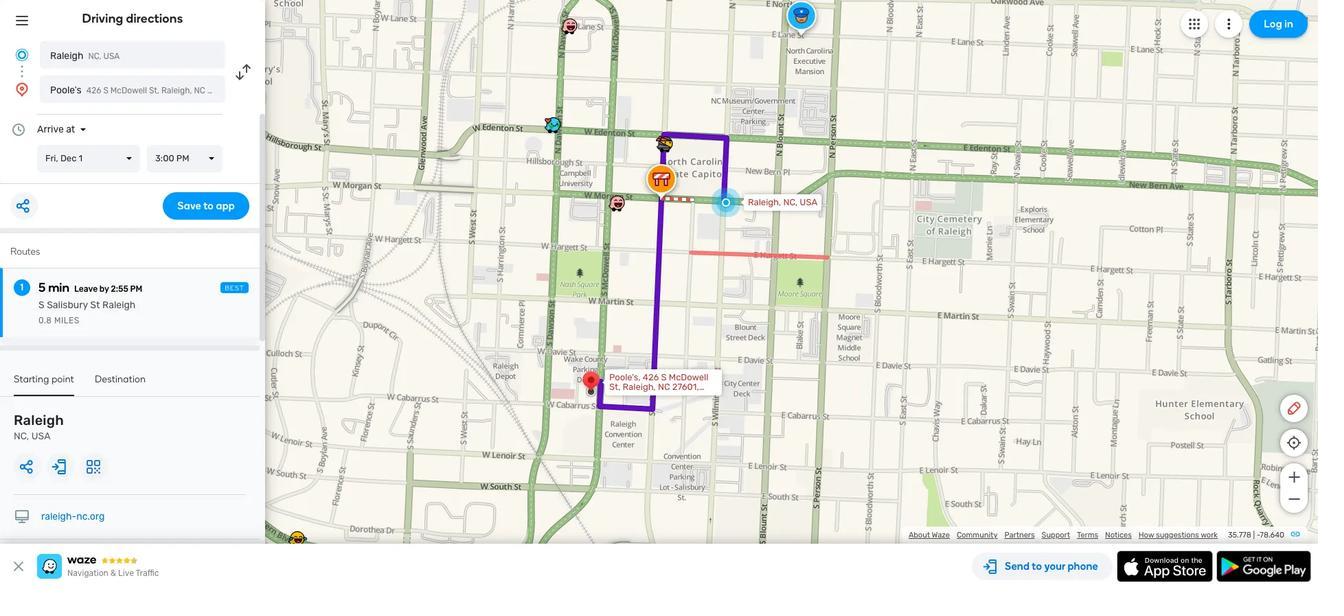 Task type: describe. For each thing, give the bounding box(es) containing it.
partners
[[1005, 531, 1035, 540]]

5
[[38, 280, 46, 295]]

2:55
[[111, 284, 128, 294]]

dec
[[60, 153, 76, 164]]

pm inside list box
[[176, 153, 189, 164]]

1 vertical spatial raleigh nc, usa
[[14, 412, 64, 442]]

raleigh, for poole's,
[[623, 382, 656, 392]]

pm inside 5 min leave by 2:55 pm
[[130, 284, 142, 294]]

-
[[1257, 531, 1260, 540]]

support
[[1042, 531, 1070, 540]]

st
[[90, 300, 100, 311]]

clock image
[[10, 122, 27, 138]]

computer image
[[14, 509, 30, 526]]

about waze link
[[909, 531, 950, 540]]

mcdowell for poole's
[[110, 86, 147, 95]]

at
[[66, 124, 75, 135]]

routes
[[10, 246, 40, 258]]

suggestions
[[1156, 531, 1199, 540]]

raleigh, nc, usa
[[748, 197, 818, 207]]

destination button
[[95, 374, 146, 395]]

poole's 426 s mcdowell st, raleigh, nc 27601, usa
[[50, 85, 250, 96]]

3:00 pm list box
[[147, 145, 223, 172]]

usa inside poole's, 426 s mcdowell st, raleigh, nc 27601, usa
[[609, 392, 627, 402]]

0 horizontal spatial 1
[[20, 282, 24, 293]]

support link
[[1042, 531, 1070, 540]]

pencil image
[[1286, 401, 1303, 417]]

driving directions
[[82, 11, 183, 26]]

x image
[[10, 559, 27, 575]]

st, for poole's
[[149, 86, 159, 95]]

zoom out image
[[1286, 491, 1303, 508]]

waze
[[932, 531, 950, 540]]

starting point
[[14, 374, 74, 385]]

nc.org
[[76, 511, 105, 523]]

&
[[110, 569, 116, 578]]

location image
[[14, 81, 30, 98]]

35.778 | -78.640
[[1228, 531, 1285, 540]]

traffic
[[136, 569, 159, 578]]

raleigh, for poole's
[[161, 86, 192, 95]]

work
[[1201, 531, 1218, 540]]

destination
[[95, 374, 146, 385]]

426 for poole's
[[86, 86, 101, 95]]

community link
[[957, 531, 998, 540]]

s salisbury st raleigh 0.8 miles
[[38, 300, 136, 326]]

poole's
[[50, 85, 82, 96]]

how suggestions work link
[[1139, 531, 1218, 540]]

usa inside poole's 426 s mcdowell st, raleigh, nc 27601, usa
[[234, 86, 250, 95]]

starting
[[14, 374, 49, 385]]

raleigh-
[[41, 511, 76, 523]]

miles
[[54, 316, 79, 326]]

partners link
[[1005, 531, 1035, 540]]

3:00
[[155, 153, 174, 164]]

navigation
[[67, 569, 108, 578]]

27601, for poole's
[[207, 86, 232, 95]]



Task type: vqa. For each thing, say whether or not it's contained in the screenshot.
'recenter' icon
no



Task type: locate. For each thing, give the bounding box(es) containing it.
27601, inside poole's, 426 s mcdowell st, raleigh, nc 27601, usa
[[672, 382, 699, 392]]

2 horizontal spatial nc,
[[783, 197, 798, 207]]

community
[[957, 531, 998, 540]]

426
[[86, 86, 101, 95], [643, 372, 659, 383]]

1 vertical spatial pm
[[130, 284, 142, 294]]

0 vertical spatial st,
[[149, 86, 159, 95]]

2 vertical spatial s
[[661, 372, 667, 383]]

3:00 pm
[[155, 153, 189, 164]]

about
[[909, 531, 930, 540]]

1 horizontal spatial nc
[[658, 382, 670, 392]]

2 horizontal spatial raleigh,
[[748, 197, 781, 207]]

1 horizontal spatial 27601,
[[672, 382, 699, 392]]

426 for poole's,
[[643, 372, 659, 383]]

1 horizontal spatial mcdowell
[[669, 372, 709, 383]]

nc inside poole's 426 s mcdowell st, raleigh, nc 27601, usa
[[194, 86, 205, 95]]

5 min leave by 2:55 pm
[[38, 280, 142, 295]]

s for poole's,
[[661, 372, 667, 383]]

0 vertical spatial raleigh
[[50, 50, 83, 62]]

1 right dec
[[79, 153, 82, 164]]

st,
[[149, 86, 159, 95], [609, 382, 621, 392]]

0.8
[[38, 316, 52, 326]]

1 vertical spatial 27601,
[[672, 382, 699, 392]]

fri, dec 1
[[45, 153, 82, 164]]

pm right 3:00 at left top
[[176, 153, 189, 164]]

s right "poole's,"
[[661, 372, 667, 383]]

st, for poole's,
[[609, 382, 621, 392]]

raleigh inside the s salisbury st raleigh 0.8 miles
[[102, 300, 136, 311]]

point
[[52, 374, 74, 385]]

s for poole's
[[103, 86, 108, 95]]

1 vertical spatial st,
[[609, 382, 621, 392]]

s inside poole's 426 s mcdowell st, raleigh, nc 27601, usa
[[103, 86, 108, 95]]

1 vertical spatial 1
[[20, 282, 24, 293]]

raleigh nc, usa
[[50, 50, 120, 62], [14, 412, 64, 442]]

navigation & live traffic
[[67, 569, 159, 578]]

1 vertical spatial raleigh,
[[748, 197, 781, 207]]

how
[[1139, 531, 1154, 540]]

notices
[[1105, 531, 1132, 540]]

0 vertical spatial 426
[[86, 86, 101, 95]]

best
[[225, 284, 245, 293]]

notices link
[[1105, 531, 1132, 540]]

s inside poole's, 426 s mcdowell st, raleigh, nc 27601, usa
[[661, 372, 667, 383]]

35.778
[[1228, 531, 1252, 540]]

raleigh, inside poole's, 426 s mcdowell st, raleigh, nc 27601, usa
[[623, 382, 656, 392]]

2 vertical spatial nc,
[[14, 431, 29, 442]]

0 vertical spatial mcdowell
[[110, 86, 147, 95]]

link image
[[1290, 529, 1301, 540]]

1 vertical spatial nc
[[658, 382, 670, 392]]

mcdowell
[[110, 86, 147, 95], [669, 372, 709, 383]]

raleigh up poole's
[[50, 50, 83, 62]]

426 inside poole's 426 s mcdowell st, raleigh, nc 27601, usa
[[86, 86, 101, 95]]

426 right poole's
[[86, 86, 101, 95]]

0 horizontal spatial st,
[[149, 86, 159, 95]]

0 horizontal spatial 426
[[86, 86, 101, 95]]

by
[[99, 284, 109, 294]]

leave
[[74, 284, 98, 294]]

raleigh,
[[161, 86, 192, 95], [748, 197, 781, 207], [623, 382, 656, 392]]

27601,
[[207, 86, 232, 95], [672, 382, 699, 392]]

0 vertical spatial nc,
[[88, 52, 101, 61]]

arrive at
[[37, 124, 75, 135]]

0 horizontal spatial mcdowell
[[110, 86, 147, 95]]

27601, for poole's,
[[672, 382, 699, 392]]

0 vertical spatial pm
[[176, 153, 189, 164]]

0 horizontal spatial nc
[[194, 86, 205, 95]]

raleigh down the 2:55
[[102, 300, 136, 311]]

0 vertical spatial 27601,
[[207, 86, 232, 95]]

starting point button
[[14, 374, 74, 396]]

0 horizontal spatial 27601,
[[207, 86, 232, 95]]

raleigh nc, usa up poole's
[[50, 50, 120, 62]]

about waze community partners support terms notices how suggestions work
[[909, 531, 1218, 540]]

mcdowell inside poole's, 426 s mcdowell st, raleigh, nc 27601, usa
[[669, 372, 709, 383]]

1 horizontal spatial 426
[[643, 372, 659, 383]]

raleigh nc, usa down starting point button
[[14, 412, 64, 442]]

1 vertical spatial nc,
[[783, 197, 798, 207]]

zoom in image
[[1286, 469, 1303, 486]]

0 horizontal spatial raleigh,
[[161, 86, 192, 95]]

|
[[1253, 531, 1255, 540]]

1 horizontal spatial nc,
[[88, 52, 101, 61]]

1 horizontal spatial st,
[[609, 382, 621, 392]]

1 vertical spatial raleigh
[[102, 300, 136, 311]]

0 horizontal spatial pm
[[130, 284, 142, 294]]

directions
[[126, 11, 183, 26]]

mcdowell right "poole's,"
[[669, 372, 709, 383]]

nc for poole's,
[[658, 382, 670, 392]]

raleigh-nc.org link
[[41, 511, 105, 523]]

mcdowell right poole's
[[110, 86, 147, 95]]

0 vertical spatial s
[[103, 86, 108, 95]]

1 horizontal spatial pm
[[176, 153, 189, 164]]

raleigh-nc.org
[[41, 511, 105, 523]]

driving
[[82, 11, 123, 26]]

1 vertical spatial mcdowell
[[669, 372, 709, 383]]

s up 0.8
[[38, 300, 44, 311]]

0 vertical spatial raleigh,
[[161, 86, 192, 95]]

0 horizontal spatial s
[[38, 300, 44, 311]]

arrive
[[37, 124, 64, 135]]

min
[[48, 280, 69, 295]]

1 left 5
[[20, 282, 24, 293]]

nc,
[[88, 52, 101, 61], [783, 197, 798, 207], [14, 431, 29, 442]]

live
[[118, 569, 134, 578]]

poole's, 426 s mcdowell st, raleigh, nc 27601, usa
[[609, 372, 709, 402]]

terms link
[[1077, 531, 1099, 540]]

raleigh down starting point button
[[14, 412, 64, 429]]

78.640
[[1260, 531, 1285, 540]]

1 inside list box
[[79, 153, 82, 164]]

2 vertical spatial raleigh
[[14, 412, 64, 429]]

1
[[79, 153, 82, 164], [20, 282, 24, 293]]

nc inside poole's, 426 s mcdowell st, raleigh, nc 27601, usa
[[658, 382, 670, 392]]

s right poole's
[[103, 86, 108, 95]]

raleigh, inside poole's 426 s mcdowell st, raleigh, nc 27601, usa
[[161, 86, 192, 95]]

426 inside poole's, 426 s mcdowell st, raleigh, nc 27601, usa
[[643, 372, 659, 383]]

usa
[[103, 52, 120, 61], [234, 86, 250, 95], [800, 197, 818, 207], [609, 392, 627, 402], [31, 431, 51, 442]]

426 right "poole's,"
[[643, 372, 659, 383]]

0 vertical spatial raleigh nc, usa
[[50, 50, 120, 62]]

1 vertical spatial 426
[[643, 372, 659, 383]]

0 horizontal spatial nc,
[[14, 431, 29, 442]]

pm right the 2:55
[[130, 284, 142, 294]]

0 vertical spatial 1
[[79, 153, 82, 164]]

2 horizontal spatial s
[[661, 372, 667, 383]]

poole's,
[[609, 372, 641, 383]]

s inside the s salisbury st raleigh 0.8 miles
[[38, 300, 44, 311]]

current location image
[[14, 47, 30, 63]]

mcdowell for poole's,
[[669, 372, 709, 383]]

1 vertical spatial s
[[38, 300, 44, 311]]

terms
[[1077, 531, 1099, 540]]

2 vertical spatial raleigh,
[[623, 382, 656, 392]]

1 horizontal spatial s
[[103, 86, 108, 95]]

s
[[103, 86, 108, 95], [38, 300, 44, 311], [661, 372, 667, 383]]

nc
[[194, 86, 205, 95], [658, 382, 670, 392]]

salisbury
[[47, 300, 88, 311]]

pm
[[176, 153, 189, 164], [130, 284, 142, 294]]

st, inside poole's, 426 s mcdowell st, raleigh, nc 27601, usa
[[609, 382, 621, 392]]

1 horizontal spatial 1
[[79, 153, 82, 164]]

nc for poole's
[[194, 86, 205, 95]]

raleigh
[[50, 50, 83, 62], [102, 300, 136, 311], [14, 412, 64, 429]]

st, inside poole's 426 s mcdowell st, raleigh, nc 27601, usa
[[149, 86, 159, 95]]

mcdowell inside poole's 426 s mcdowell st, raleigh, nc 27601, usa
[[110, 86, 147, 95]]

27601, inside poole's 426 s mcdowell st, raleigh, nc 27601, usa
[[207, 86, 232, 95]]

fri, dec 1 list box
[[37, 145, 140, 172]]

1 horizontal spatial raleigh,
[[623, 382, 656, 392]]

0 vertical spatial nc
[[194, 86, 205, 95]]

fri,
[[45, 153, 58, 164]]



